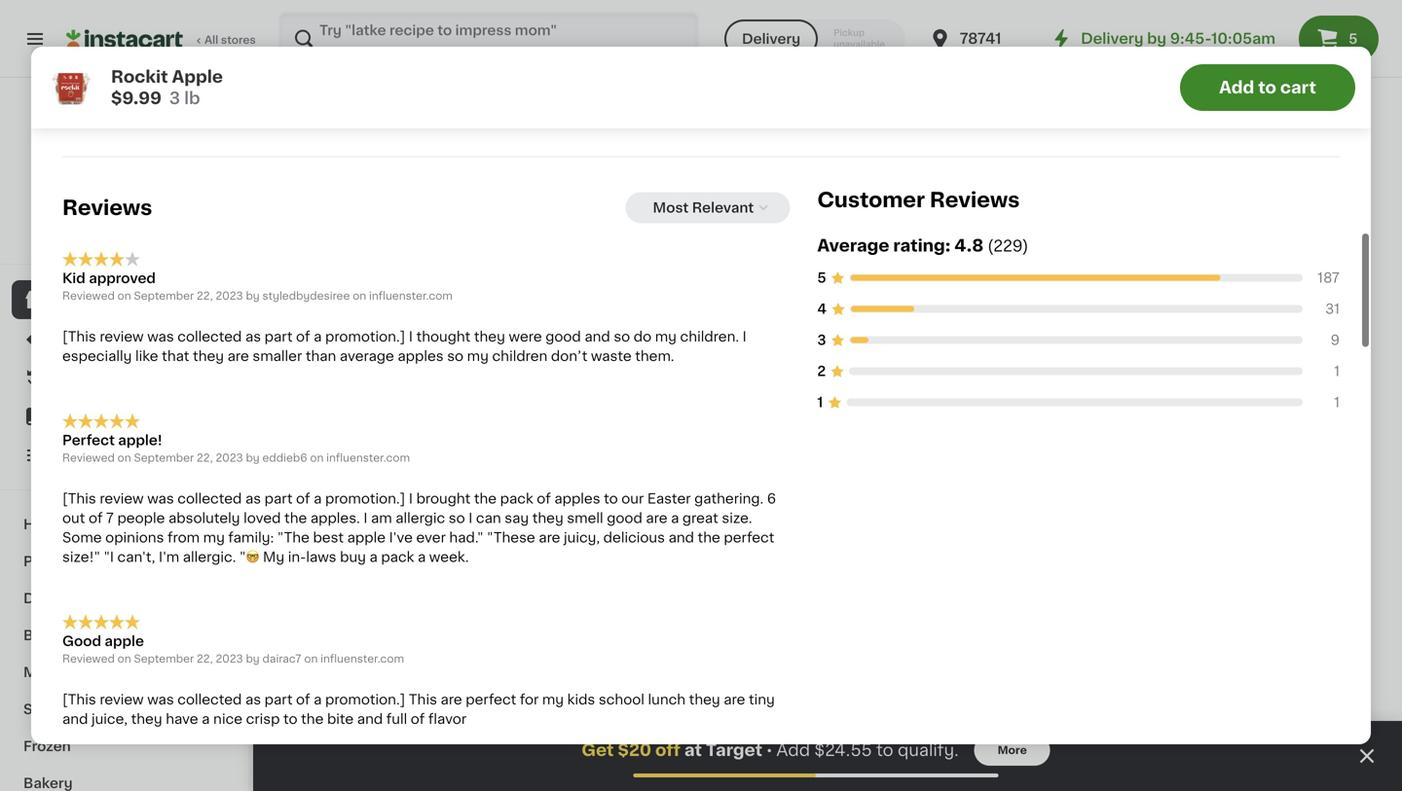 Task type: vqa. For each thing, say whether or not it's contained in the screenshot.
Lb in the the Product Group
yes



Task type: locate. For each thing, give the bounding box(es) containing it.
was for they
[[147, 328, 174, 342]]

wrap
[[778, 763, 814, 776]]

1 horizontal spatial 2
[[847, 737, 860, 757]]

beverages link
[[12, 617, 237, 654]]

and up the 'waste'
[[585, 328, 610, 342]]

keep
[[773, 89, 807, 103]]

grade
[[697, 70, 736, 83]]

$3.99 original price: $4.69 element up red seedless grapes bag in the right of the page
[[1198, 345, 1363, 370]]

view for view more
[[1159, 114, 1193, 128]]

$ right the 'waste'
[[658, 348, 666, 359]]

bakery
[[23, 777, 73, 791]]

crisp
[[246, 711, 280, 724]]

0 vertical spatial 9
[[1331, 332, 1340, 345]]

2 vertical spatial part
[[265, 691, 293, 705]]

1 vertical spatial [this
[[62, 490, 96, 504]]

1 vertical spatial 1.5
[[1017, 392, 1032, 403]]

2 vertical spatial was
[[147, 691, 174, 705]]

promotion.] inside [this review was collected as part of a promotion.] i brought the pack of apples to our easter gathering. 6 out of 7 people absolutely loved the apples.  i am allergic so i can say they smell good are a great size. some opinions from my family:  "the best apple i've ever had." "these are juicy,  delicious and the perfect size!" "i can't,  i'm allergic. "🤓  my in-laws buy a pack a week.
[[325, 490, 405, 504]]

0 horizontal spatial good
[[546, 328, 581, 342]]

apple
[[172, 69, 223, 85], [883, 373, 923, 387]]

lb down miniature
[[184, 90, 200, 107]]

2023 for absolutely
[[216, 451, 243, 462]]

3d
[[1058, 763, 1078, 776]]

review inside [this review was collected as part of a promotion.] i thought they were good and so do my children. i especially like that they are smaller than average apples so my children don't waste them.
[[100, 328, 144, 342]]

influenster.com up [this review was collected as part of a promotion.] i thought they were good and so do my children. i especially like that they are smaller than average apples so my children don't waste them.
[[369, 289, 453, 299]]

apple inside product group
[[883, 373, 923, 387]]

$ inside "$ 4 99"
[[658, 738, 666, 748]]

0 horizontal spatial reviews
[[62, 196, 152, 216]]

beverages
[[23, 629, 98, 643]]

$ 9 99 for rockit
[[840, 347, 878, 368]]

1 apple. from the left
[[218, 70, 260, 83]]

new
[[391, 70, 421, 83]]

i left 'thought'
[[409, 328, 413, 342]]

0 right the 'waste'
[[666, 347, 680, 368]]

& for snacks
[[78, 703, 89, 717]]

seedless inside green seedless grapes 1.5 lb
[[1062, 373, 1125, 387]]

collected for absolutely
[[177, 490, 242, 504]]

1.5 down "green" at the right
[[1017, 392, 1032, 403]]

review inside [this review was collected as part of a promotion.] this are perfect for my kids school lunch they are tiny and juice, they have a nice crisp to the bite and full of flavor
[[100, 691, 144, 705]]

0 vertical spatial have
[[503, 70, 536, 83]]

2 as from the top
[[245, 490, 261, 504]]

1 vertical spatial from
[[168, 529, 200, 543]]

influenster.com inside perfect apple! reviewed on september 22, 2023 by eddieb6 on influenster.com
[[326, 451, 410, 462]]

my up allergic.
[[203, 529, 225, 543]]

apple.
[[218, 70, 260, 83], [425, 70, 467, 83]]

1 horizontal spatial view
[[1159, 114, 1193, 128]]

my inside [this review was collected as part of a promotion.] i brought the pack of apples to our easter gathering. 6 out of 7 people absolutely loved the apples.  i am allergic so i can say they smell good are a great size. some opinions from my family:  "the best apple i've ever had." "these are juicy,  delicious and the perfect size!" "i can't,  i'm allergic. "🤓  my in-laws buy a pack a week.
[[203, 529, 225, 543]]

bag
[[1198, 392, 1225, 406]]

1 horizontal spatial 9
[[1028, 737, 1042, 757]]

0 vertical spatial promotion.]
[[325, 328, 405, 342]]

swiss
[[836, 763, 875, 776]]

22, inside perfect apple! reviewed on september 22, 2023 by eddieb6 on influenster.com
[[197, 451, 213, 462]]

reviewed inside perfect apple! reviewed on september 22, 2023 by eddieb6 on influenster.com
[[62, 451, 115, 462]]

[this inside [this review was collected as part of a promotion.] this are perfect for my kids school lunch they are tiny and juice, they have a nice crisp to the bite and full of flavor
[[62, 691, 96, 705]]

1 horizontal spatial this
[[409, 691, 437, 705]]

view inside popup button
[[1159, 114, 1193, 128]]

coated
[[578, 70, 626, 83]]

so up had."
[[449, 510, 465, 523]]

1 vertical spatial &
[[63, 666, 74, 680]]

0 horizontal spatial 0
[[303, 347, 318, 368]]

good up don't
[[546, 328, 581, 342]]

dairac7
[[262, 652, 301, 663]]

0 horizontal spatial 1.5
[[264, 70, 282, 83]]

1 vertical spatial target
[[706, 743, 763, 759]]

seedless for red
[[1229, 373, 1292, 387]]

as inside [this review was collected as part of a promotion.] i thought they were good and so do my children. i especially like that they are smaller than average apples so my children don't waste them.
[[245, 328, 261, 342]]

3 [this from the top
[[62, 691, 96, 705]]

2 vertical spatial 5
[[484, 347, 498, 368]]

2 september from the top
[[134, 451, 194, 462]]

delivery
[[1081, 32, 1144, 46], [742, 32, 801, 46]]

recycling
[[1248, 89, 1312, 103]]

$ down "dairac7"
[[296, 738, 303, 748]]

1 horizontal spatial apples
[[554, 490, 600, 504]]

1 september from the top
[[134, 289, 194, 299]]

0 horizontal spatial apples
[[398, 348, 444, 361]]

2 horizontal spatial 2
[[1209, 737, 1222, 757]]

1 horizontal spatial 5
[[817, 269, 826, 283]]

1 22, from the top
[[197, 289, 213, 299]]

opinions
[[105, 529, 164, 543]]

i up allergic
[[409, 490, 413, 504]]

1 vertical spatial $ 9 99
[[1021, 737, 1059, 757]]

kids
[[567, 691, 595, 705]]

produce
[[62, 109, 120, 122], [23, 555, 83, 569]]

$ 9 99 up crest
[[1021, 737, 1059, 757]]

perfect left for
[[466, 691, 516, 705]]

from down the may
[[479, 89, 511, 103]]

9 up rockit apple in the top of the page
[[847, 347, 861, 368]]

0 vertical spatial produce
[[62, 109, 120, 122]]

apples inside [this review was collected as part of a promotion.] i brought the pack of apples to our easter gathering. 6 out of 7 people absolutely loved the apples.  i am allergic so i can say they smell good are a great size. some opinions from my family:  "the best apple i've ever had." "these are juicy,  delicious and the perfect size!" "i can't,  i'm allergic. "🤓  my in-laws buy a pack a week.
[[554, 490, 600, 504]]

0 vertical spatial as
[[245, 328, 261, 342]]

lb inside product group
[[845, 410, 856, 421]]

2023 inside kid approved reviewed on september 22, 2023 by styledbydesiree on influenster.com
[[216, 289, 243, 299]]

2 reviewed from the top
[[62, 451, 115, 462]]

9 down 31
[[1331, 332, 1340, 345]]

apple up meat & seafood link
[[105, 633, 144, 646]]

the down freshness.
[[1157, 89, 1179, 103]]

0 vertical spatial good
[[546, 328, 581, 342]]

2023 inside good apple reviewed on september 22, 2023 by dairac7 on influenster.com
[[216, 652, 243, 663]]

collected inside [this review was collected as part of a promotion.] this are perfect for my kids school lunch they are tiny and juice, they have a nice crisp to the bite and full of flavor
[[177, 691, 242, 705]]

can't,
[[117, 549, 155, 562]]

rockit up fancy.
[[111, 69, 168, 85]]

grapes left red
[[1129, 373, 1178, 387]]

good
[[546, 328, 581, 342], [607, 510, 643, 523]]

22, for good apple
[[197, 652, 213, 663]]

2 $3.99 original price: $4.69 element from the left
[[1198, 345, 1363, 370]]

0 inside product group
[[666, 347, 680, 368]]

influenster.com for am
[[326, 451, 410, 462]]

red
[[1198, 373, 1226, 387]]

by inside perfect apple! reviewed on september 22, 2023 by eddieb6 on influenster.com
[[246, 451, 260, 462]]

2023 inside perfect apple! reviewed on september 22, 2023 by eddieb6 on influenster.com
[[216, 451, 243, 462]]

are
[[228, 348, 249, 361], [646, 510, 668, 523], [539, 529, 560, 543], [441, 691, 462, 705], [724, 691, 745, 705]]

2 vertical spatial &
[[78, 703, 89, 717]]

3 2023 from the top
[[216, 652, 243, 663]]

apple!
[[118, 432, 162, 445]]

2 [this from the top
[[62, 490, 96, 504]]

3 part from the top
[[265, 691, 293, 705]]

add button left the customer
[[739, 177, 814, 212]]

0 vertical spatial influenster.com
[[369, 289, 453, 299]]

1 grapes from the left
[[1129, 373, 1178, 387]]

seafood
[[77, 666, 136, 680]]

2023 left "dairac7"
[[216, 652, 243, 663]]

$3.99 original price: $4.69 element
[[1017, 345, 1182, 370], [1198, 345, 1363, 370]]

1 vertical spatial pack
[[381, 549, 414, 562]]

2 vertical spatial lb
[[845, 410, 856, 421]]

1 horizontal spatial from
[[479, 89, 511, 103]]

get $20 off at target • add $24.55 to qualify.
[[582, 743, 959, 759]]

are down the easter
[[646, 510, 668, 523]]

of inside [this review was collected as part of a promotion.] i thought they were good and so do my children. i especially like that they are smaller than average apples so my children don't waste them.
[[296, 328, 310, 342]]

part inside [this review was collected as part of a promotion.] i thought they were good and so do my children. i especially like that they are smaller than average apples so my children don't waste them.
[[265, 328, 293, 342]]

as for smaller
[[245, 328, 261, 342]]

1 horizontal spatial delivery
[[1081, 32, 1144, 46]]

0 for $ 0
[[666, 347, 680, 368]]

$3.99 original price: $4.69 element for green seedless grapes
[[1017, 345, 1182, 370]]

grapes down 31
[[1295, 373, 1345, 387]]

grapes inside red seedless grapes bag
[[1295, 373, 1345, 387]]

rockit inside product group
[[836, 373, 880, 387]]

september down approved on the left
[[134, 289, 194, 299]]

are left smaller
[[228, 348, 249, 361]]

snacks
[[23, 703, 74, 717]]

reviewed for perfect
[[62, 451, 115, 462]]

collected inside [this review was collected as part of a promotion.] i brought the pack of apples to our easter gathering. 6 out of 7 people absolutely loved the apples.  i am allergic so i can say they smell good are a great size. some opinions from my family:  "the best apple i've ever had." "these are juicy,  delicious and the perfect size!" "i can't,  i'm allergic. "🤓  my in-laws buy a pack a week.
[[177, 490, 242, 504]]

99 up crest
[[1044, 738, 1059, 748]]

187
[[1318, 269, 1340, 283]]

2023
[[216, 289, 243, 299], [216, 451, 243, 462], [216, 652, 243, 663]]

2 horizontal spatial or
[[1243, 70, 1257, 83]]

reviewed down perfect
[[62, 451, 115, 462]]

& right meat
[[63, 666, 74, 680]]

promotion.] up "average"
[[325, 328, 405, 342]]

$4.69 up green seedless grapes 1.5 lb
[[1066, 354, 1106, 367]]

$4.69
[[1066, 354, 1106, 367], [1247, 354, 1287, 367]]

"the
[[277, 529, 310, 543]]

by for [this review was collected as part of a promotion.] this are perfect for my kids school lunch they are tiny and juice, they have a nice crisp to the bite and full of flavor
[[246, 652, 260, 663]]

1 was from the top
[[147, 328, 174, 342]]

$ inside '$ 5 69'
[[477, 348, 484, 359]]

promotion.] inside [this review was collected as part of a promotion.] this are perfect for my kids school lunch they are tiny and juice, they have a nice crisp to the bite and full of flavor
[[325, 691, 405, 705]]

2 $4.69 from the left
[[1247, 354, 1287, 367]]

1 horizontal spatial grapes
[[1295, 373, 1345, 387]]

1 vertical spatial lb
[[1034, 392, 1045, 403]]

2 horizontal spatial lb
[[1034, 392, 1045, 403]]

lunch
[[648, 691, 686, 705]]

seedless right red
[[1229, 373, 1292, 387]]

$ left than
[[296, 348, 303, 359]]

recipes
[[55, 410, 112, 424]]

0 vertical spatial pack
[[500, 490, 533, 504]]

was inside [this review was collected as part of a promotion.] i thought they were good and so do my children. i especially like that they are smaller than average apples so my children don't waste them.
[[147, 328, 174, 342]]

1 horizontal spatial or
[[1072, 89, 1086, 103]]

was inside [this review was collected as part of a promotion.] i brought the pack of apples to our easter gathering. 6 out of 7 people absolutely loved the apples.  i am allergic so i can say they smell good are a great size. some opinions from my family:  "the best apple i've ever had." "these are juicy,  delicious and the perfect size!" "i can't,  i'm allergic. "🤓  my in-laws buy a pack a week.
[[147, 490, 174, 504]]

2 2023 from the top
[[216, 451, 243, 462]]

0 horizontal spatial target
[[102, 194, 147, 207]]

2 vertical spatial collected
[[177, 691, 242, 705]]

0 horizontal spatial grapes
[[1129, 373, 1178, 387]]

reviewed up meat & seafood
[[62, 652, 115, 663]]

$ 4 99
[[658, 737, 697, 757]]

0 vertical spatial rockit
[[111, 69, 168, 85]]

0 vertical spatial item carousel region
[[292, 101, 1363, 475]]

the inside crisp, sweet miniature apple. 1.5 inches min dia. new apple. may have been coated with food grade vegetable and/or shellac based resin or wax to maintain freshness. meets or exceeds us extra fancy. www.chelanfresh.com. this package is made from 100% recycled palstic. please help us keep this positive cycle going by upcycling or removing the label and recycling it. produce of usa.
[[1157, 89, 1179, 103]]

99 inside "$ 4 99"
[[682, 738, 697, 748]]

pack up say
[[500, 490, 533, 504]]

4 down "average"
[[817, 301, 827, 314]]

part up crisp
[[265, 691, 293, 705]]

main content
[[253, 78, 1402, 792]]

$ 0 39
[[296, 347, 334, 368]]

3 reviewed from the top
[[62, 652, 115, 663]]

september for apple!
[[134, 451, 194, 462]]

best sellers
[[292, 500, 420, 521]]

3 september from the top
[[134, 652, 194, 663]]

(229)
[[988, 237, 1029, 252], [908, 394, 936, 405]]

to inside treatment tracker modal dialog
[[877, 743, 894, 759]]

apple inside rockit apple $9.99 3 lb
[[172, 69, 223, 85]]

3 review from the top
[[100, 691, 144, 705]]

& left eggs
[[65, 592, 76, 606]]

99
[[863, 348, 878, 359], [319, 738, 334, 748], [682, 738, 697, 748], [862, 738, 877, 748], [1044, 738, 1059, 748]]

review
[[100, 328, 144, 342], [100, 490, 144, 504], [100, 691, 144, 705]]

influenster.com up bite
[[321, 652, 404, 663]]

review for like
[[100, 328, 144, 342]]

so left do
[[614, 328, 630, 342]]

product group containing 3
[[292, 561, 458, 792]]

rockit
[[111, 69, 168, 85], [836, 373, 880, 387]]

produce link
[[12, 543, 237, 580]]

$ 9 99 for crest
[[1021, 737, 1059, 757]]

1 vertical spatial good
[[607, 510, 643, 523]]

a right buy
[[370, 549, 378, 562]]

easter
[[648, 490, 691, 504]]

my up 'them.' at the top left of page
[[655, 328, 677, 342]]

as up crisp
[[245, 691, 261, 705]]

perfect apple! reviewed on september 22, 2023 by eddieb6 on influenster.com
[[62, 432, 410, 462]]

0 horizontal spatial $ 9 99
[[840, 347, 878, 368]]

apple up buy
[[347, 529, 386, 543]]

i right children.
[[743, 328, 747, 342]]

10:05am
[[1212, 32, 1276, 46]]

promotion.] up am
[[325, 490, 405, 504]]

2 0 from the left
[[666, 347, 680, 368]]

1 for 2
[[1334, 363, 1340, 377]]

2 collected from the top
[[177, 490, 242, 504]]

by inside good apple reviewed on september 22, 2023 by dairac7 on influenster.com
[[246, 652, 260, 663]]

this
[[328, 89, 356, 103], [409, 691, 437, 705]]

89
[[500, 738, 515, 748]]

2 for $ 2 79
[[1209, 737, 1222, 757]]

instacart logo image
[[66, 27, 183, 51]]

fresh
[[292, 111, 353, 131]]

0 vertical spatial &
[[65, 592, 76, 606]]

0 horizontal spatial apple.
[[218, 70, 260, 83]]

1 vertical spatial produce
[[23, 555, 83, 569]]

apple. up www.chelanfresh.com.
[[218, 70, 260, 83]]

0 vertical spatial apple
[[172, 69, 223, 85]]

[this for out
[[62, 490, 96, 504]]

& left juice, at the bottom
[[78, 703, 89, 717]]

2 was from the top
[[147, 490, 174, 504]]

product group
[[473, 171, 639, 425], [654, 171, 820, 390], [836, 171, 1001, 441], [292, 561, 458, 792]]

1 collected from the top
[[177, 328, 242, 342]]

good inside [this review was collected as part of a promotion.] i brought the pack of apples to our easter gathering. 6 out of 7 people absolutely loved the apples.  i am allergic so i can say they smell good are a great size. some opinions from my family:  "the best apple i've ever had." "these are juicy,  delicious and the perfect size!" "i can't,  i'm allergic. "🤓  my in-laws buy a pack a week.
[[607, 510, 643, 523]]

1 [this from the top
[[62, 328, 96, 342]]

22, inside kid approved reviewed on september 22, 2023 by styledbydesiree on influenster.com
[[197, 289, 213, 299]]

0 vertical spatial part
[[265, 328, 293, 342]]

to up miss
[[877, 743, 894, 759]]

1 vertical spatial 5
[[817, 269, 826, 283]]

2 22, from the top
[[197, 451, 213, 462]]

1 horizontal spatial apple
[[883, 373, 923, 387]]

1
[[1334, 363, 1340, 377], [817, 394, 823, 408], [1334, 394, 1340, 408]]

1.5 up www.chelanfresh.com.
[[264, 70, 282, 83]]

99 down bite
[[319, 738, 334, 748]]

smell
[[567, 510, 603, 523]]

1 horizontal spatial $4.69
[[1247, 354, 1287, 367]]

product group containing 9
[[836, 171, 1001, 441]]

99 for crest
[[1044, 738, 1059, 748]]

2 grapes from the left
[[1295, 373, 1345, 387]]

based
[[911, 70, 954, 83]]

22, inside good apple reviewed on september 22, 2023 by dairac7 on influenster.com
[[197, 652, 213, 663]]

or right meets
[[1243, 70, 1257, 83]]

lb inside green seedless grapes 1.5 lb
[[1034, 392, 1045, 403]]

promotion.] for i
[[325, 490, 405, 504]]

2 review from the top
[[100, 490, 144, 504]]

$ 5 69
[[477, 347, 515, 368]]

1 vertical spatial as
[[245, 490, 261, 504]]

by left 'eddieb6'
[[246, 451, 260, 462]]

d
[[528, 782, 539, 792]]

review for juice,
[[100, 691, 144, 705]]

2 seedless from the left
[[1229, 373, 1292, 387]]

0 vertical spatial 4
[[817, 301, 827, 314]]

to up upcycling
[[1042, 70, 1056, 83]]

2 add button from the left
[[920, 177, 995, 212]]

0 horizontal spatial from
[[168, 529, 200, 543]]

frozen link
[[12, 728, 237, 765]]

4.8
[[955, 236, 984, 252]]

relevant
[[692, 199, 754, 213]]

absolutely
[[168, 510, 240, 523]]

0 horizontal spatial (229)
[[908, 394, 936, 405]]

22, for perfect apple!
[[197, 451, 213, 462]]

0 vertical spatial apple
[[347, 529, 386, 543]]

delicious
[[604, 529, 665, 543]]

1 0 from the left
[[303, 347, 318, 368]]

3 22, from the top
[[197, 652, 213, 663]]

main content containing fresh fruit
[[253, 78, 1402, 792]]

to left our
[[604, 490, 618, 504]]

0 vertical spatial perfect
[[724, 529, 775, 543]]

reviewed down kid
[[62, 289, 115, 299]]

our
[[622, 490, 644, 504]]

target inside treatment tracker modal dialog
[[706, 743, 763, 759]]

my inside [this review was collected as part of a promotion.] this are perfect for my kids school lunch they are tiny and juice, they have a nice crisp to the bite and full of flavor
[[542, 691, 564, 705]]

1 2023 from the top
[[216, 289, 243, 299]]

22, for kid approved
[[197, 289, 213, 299]]

a up than
[[314, 328, 322, 342]]

0 vertical spatial (229)
[[988, 237, 1029, 252]]

and inside crisp, sweet miniature apple. 1.5 inches min dia. new apple. may have been coated with food grade vegetable and/or shellac based resin or wax to maintain freshness. meets or exceeds us extra fancy. www.chelanfresh.com. this package is made from 100% recycled palstic. please help us keep this positive cycle going by upcycling or removing the label and recycling it. produce of usa.
[[1219, 89, 1245, 103]]

1 horizontal spatial have
[[503, 70, 536, 83]]

1 vertical spatial was
[[147, 490, 174, 504]]

by for [this review was collected as part of a promotion.] i thought they were good and so do my children. i especially like that they are smaller than average apples so my children don't waste them.
[[246, 289, 260, 299]]

by inside kid approved reviewed on september 22, 2023 by styledbydesiree on influenster.com
[[246, 289, 260, 299]]

99 inside $ 2 99
[[862, 738, 877, 748]]

seedless inside red seedless grapes bag
[[1229, 373, 1292, 387]]

have inside [this review was collected as part of a promotion.] this are perfect for my kids school lunch they are tiny and juice, they have a nice crisp to the bite and full of flavor
[[166, 711, 198, 724]]

grapes inside green seedless grapes 1.5 lb
[[1129, 373, 1178, 387]]

them.
[[635, 348, 675, 361]]

2 part from the top
[[265, 490, 293, 504]]

1 review from the top
[[100, 328, 144, 342]]

1 vertical spatial view
[[66, 217, 93, 227]]

[this for especially
[[62, 328, 96, 342]]

reviewed inside good apple reviewed on september 22, 2023 by dairac7 on influenster.com
[[62, 652, 115, 663]]

crisp,
[[62, 70, 102, 83]]

add up "wrap"
[[777, 743, 810, 759]]

[this up the out
[[62, 490, 96, 504]]

1 horizontal spatial perfect
[[724, 529, 775, 543]]

part inside [this review was collected as part of a promotion.] this are perfect for my kids school lunch they are tiny and juice, they have a nice crisp to the bite and full of flavor
[[265, 691, 293, 705]]

0 vertical spatial view
[[1159, 114, 1193, 128]]

4 left at
[[666, 737, 680, 757]]

service type group
[[725, 19, 905, 58]]

milk
[[543, 782, 570, 792]]

0 vertical spatial so
[[614, 328, 630, 342]]

1 vertical spatial september
[[134, 451, 194, 462]]

a left the nice
[[202, 711, 210, 724]]

target
[[102, 194, 147, 207], [706, 743, 763, 759]]

(229) right 4.8
[[988, 237, 1029, 252]]

perfect inside [this review was collected as part of a promotion.] i brought the pack of apples to our easter gathering. 6 out of 7 people absolutely loved the apples.  i am allergic so i can say they smell good are a great size. some opinions from my family:  "the best apple i've ever had." "these are juicy,  delicious and the perfect size!" "i can't,  i'm allergic. "🤓  my in-laws buy a pack a week.
[[724, 529, 775, 543]]

perfect inside [this review was collected as part of a promotion.] this are perfect for my kids school lunch they are tiny and juice, they have a nice crisp to the bite and full of flavor
[[466, 691, 516, 705]]

1 vertical spatial (229)
[[908, 394, 936, 405]]

part for crisp
[[265, 691, 293, 705]]

people
[[117, 510, 165, 523]]

1 $4.69 from the left
[[1066, 354, 1106, 367]]

0 vertical spatial review
[[100, 328, 144, 342]]

eggs
[[79, 592, 114, 606]]

was right the candy on the bottom of page
[[147, 691, 174, 705]]

by inside crisp, sweet miniature apple. 1.5 inches min dia. new apple. may have been coated with food grade vegetable and/or shellac based resin or wax to maintain freshness. meets or exceeds us extra fancy. www.chelanfresh.com. this package is made from 100% recycled palstic. please help us keep this positive cycle going by upcycling or removing the label and recycling it. produce of usa.
[[980, 89, 998, 103]]

1 horizontal spatial 0
[[666, 347, 680, 368]]

2 vertical spatial 2023
[[216, 652, 243, 663]]

produce down extra
[[62, 109, 120, 122]]

1 $3.99 original price: $4.69 element from the left
[[1017, 345, 1182, 370]]

recycled
[[555, 89, 615, 103]]

from inside [this review was collected as part of a promotion.] i brought the pack of apples to our easter gathering. 6 out of 7 people absolutely loved the apples.  i am allergic so i can say they smell good are a great size. some opinions from my family:  "the best apple i've ever had." "these are juicy,  delicious and the perfect size!" "i can't,  i'm allergic. "🤓  my in-laws buy a pack a week.
[[168, 529, 200, 543]]

1 horizontal spatial apple
[[347, 529, 386, 543]]

1 vertical spatial perfect
[[466, 691, 516, 705]]

reviewed inside kid approved reviewed on september 22, 2023 by styledbydesiree on influenster.com
[[62, 289, 115, 299]]

None search field
[[279, 12, 699, 66]]

to left "cart"
[[1259, 79, 1277, 96]]

rockit apple
[[836, 373, 923, 387]]

2 vertical spatial reviewed
[[62, 652, 115, 663]]

to inside [this review was collected as part of a promotion.] i brought the pack of apples to our easter gathering. 6 out of 7 people absolutely loved the apples.  i am allergic so i can say they smell good are a great size. some opinions from my family:  "the best apple i've ever had." "these are juicy,  delicious and the perfect size!" "i can't,  i'm allergic. "🤓  my in-laws buy a pack a week.
[[604, 490, 618, 504]]

0 vertical spatial from
[[479, 89, 511, 103]]

0 horizontal spatial 4
[[666, 737, 680, 757]]

this
[[810, 89, 836, 103]]

1 as from the top
[[245, 328, 261, 342]]

0 horizontal spatial view
[[66, 217, 93, 227]]

2 promotion.] from the top
[[325, 490, 405, 504]]

1 horizontal spatial target
[[706, 743, 763, 759]]

the inside [this review was collected as part of a promotion.] this are perfect for my kids school lunch they are tiny and juice, they have a nice crisp to the bite and full of flavor
[[301, 711, 324, 724]]

tiny
[[749, 691, 775, 705]]

2 item carousel region from the top
[[292, 491, 1363, 792]]

was for have
[[147, 691, 174, 705]]

(229) down rockit apple in the top of the page
[[908, 394, 936, 405]]

review up juice, at the bottom
[[100, 691, 144, 705]]

recipes link
[[12, 397, 237, 436]]

and left juice, at the bottom
[[62, 711, 88, 724]]

september inside kid approved reviewed on september 22, 2023 by styledbydesiree on influenster.com
[[134, 289, 194, 299]]

the left bite
[[301, 711, 324, 724]]

target logo image
[[81, 101, 167, 187]]

promotion.] for the
[[325, 691, 405, 705]]

apples up smell
[[554, 490, 600, 504]]

so inside [this review was collected as part of a promotion.] i brought the pack of apples to our easter gathering. 6 out of 7 people absolutely loved the apples.  i am allergic so i can say they smell good are a great size. some opinions from my family:  "the best apple i've ever had." "these are juicy,  delicious and the perfect size!" "i can't,  i'm allergic. "🤓  my in-laws buy a pack a week.
[[449, 510, 465, 523]]

add button up 4.8
[[920, 177, 995, 212]]

add button for 9
[[920, 177, 995, 212]]

1 reviewed from the top
[[62, 289, 115, 299]]

0 horizontal spatial have
[[166, 711, 198, 724]]

1 vertical spatial part
[[265, 490, 293, 504]]

1 seedless from the left
[[1062, 373, 1125, 387]]

dairy
[[23, 592, 61, 606]]

1 horizontal spatial $3.99 original price: $4.69 element
[[1198, 345, 1363, 370]]

1 horizontal spatial $ 9 99
[[1021, 737, 1059, 757]]

september inside good apple reviewed on september 22, 2023 by dairac7 on influenster.com
[[134, 652, 194, 663]]

1 vertical spatial 22,
[[197, 451, 213, 462]]

a inside [this review was collected as part of a promotion.] i thought they were good and so do my children. i especially like that they are smaller than average apples so my children don't waste them.
[[314, 328, 322, 342]]

0
[[303, 347, 318, 368], [666, 347, 680, 368]]

and
[[1219, 89, 1245, 103], [585, 328, 610, 342], [669, 529, 694, 543], [62, 711, 88, 724], [357, 711, 383, 724]]

crest
[[1017, 763, 1054, 776]]

3 collected from the top
[[177, 691, 242, 705]]

3 was from the top
[[147, 691, 174, 705]]

$ 9 99 inside product group
[[840, 347, 878, 368]]

3 as from the top
[[245, 691, 261, 705]]

on down approved on the left
[[117, 289, 131, 299]]

1 vertical spatial 2023
[[216, 451, 243, 462]]

$ inside $ 0
[[658, 348, 666, 359]]

1 vertical spatial apple
[[105, 633, 144, 646]]

grapes for green seedless grapes 1.5 lb
[[1129, 373, 1178, 387]]

and down meets
[[1219, 89, 1245, 103]]

$ inside $ 2 99
[[840, 738, 847, 748]]

produce down holiday
[[23, 555, 83, 569]]

review up especially
[[100, 328, 144, 342]]

holiday
[[23, 518, 78, 532]]

[this inside [this review was collected as part of a promotion.] i brought the pack of apples to our easter gathering. 6 out of 7 people absolutely loved the apples.  i am allergic so i can say they smell good are a great size. some opinions from my family:  "the best apple i've ever had." "these are juicy,  delicious and the perfect size!" "i can't,  i'm allergic. "🤓  my in-laws buy a pack a week.
[[62, 490, 96, 504]]

kid approved reviewed on september 22, 2023 by styledbydesiree on influenster.com
[[62, 270, 453, 299]]

item carousel region
[[292, 101, 1363, 475], [292, 491, 1363, 792]]

as for nice
[[245, 691, 261, 705]]

collected up the nice
[[177, 691, 242, 705]]

swiss miss chocolate hot cocoa mix wit
[[836, 763, 984, 792]]

0 horizontal spatial $4.69
[[1066, 354, 1106, 367]]

part for than
[[265, 328, 293, 342]]

1 part from the top
[[265, 328, 293, 342]]

view down label
[[1159, 114, 1193, 128]]

1 vertical spatial reviewed
[[62, 451, 115, 462]]

3 promotion.] from the top
[[325, 691, 405, 705]]

delivery for delivery by 9:45-10:05am
[[1081, 32, 1144, 46]]

0 horizontal spatial seedless
[[1062, 373, 1125, 387]]

1 vertical spatial collected
[[177, 490, 242, 504]]

0 left 39 at the top left
[[303, 347, 318, 368]]

1 item carousel region from the top
[[292, 101, 1363, 475]]

9 inside product group
[[847, 347, 861, 368]]

[this down meat & seafood
[[62, 691, 96, 705]]

1 vertical spatial apples
[[554, 490, 600, 504]]

influenster.com up 'best sellers'
[[326, 451, 410, 462]]

1 add button from the left
[[739, 177, 814, 212]]

are inside [this review was collected as part of a promotion.] i thought they were good and so do my children. i especially like that they are smaller than average apples so my children don't waste them.
[[228, 348, 249, 361]]

influenster.com inside good apple reviewed on september 22, 2023 by dairac7 on influenster.com
[[321, 652, 404, 663]]

as inside [this review was collected as part of a promotion.] this are perfect for my kids school lunch they are tiny and juice, they have a nice crisp to the bite and full of flavor
[[245, 691, 261, 705]]

view more
[[1159, 114, 1233, 128]]

rockit inside rockit apple $9.99 3 lb
[[111, 69, 168, 85]]

is
[[422, 89, 433, 103]]

they up frozen "link"
[[131, 711, 162, 724]]

4 inside item carousel region
[[666, 737, 680, 757]]

1 promotion.] from the top
[[325, 328, 405, 342]]

99 right 'off'
[[682, 738, 697, 748]]

9 up crest
[[1028, 737, 1042, 757]]

[this inside [this review was collected as part of a promotion.] i thought they were good and so do my children. i especially like that they are smaller than average apples so my children don't waste them.
[[62, 328, 96, 342]]

0 vertical spatial reviewed
[[62, 289, 115, 299]]

delivery for delivery
[[742, 32, 801, 46]]

september inside perfect apple! reviewed on september 22, 2023 by eddieb6 on influenster.com
[[134, 451, 194, 462]]

view pricing policy link
[[66, 214, 182, 230]]

5 button
[[1299, 16, 1379, 62]]

2 vertical spatial influenster.com
[[321, 652, 404, 663]]

promotion.] inside [this review was collected as part of a promotion.] i thought they were good and so do my children. i especially like that they are smaller than average apples so my children don't waste them.
[[325, 328, 405, 342]]

0 horizontal spatial pack
[[381, 549, 414, 562]]

1 horizontal spatial seedless
[[1229, 373, 1292, 387]]

my right for
[[542, 691, 564, 705]]

$3.99 original price: $4.69 element for red seedless grapes bag
[[1198, 345, 1363, 370]]

have left the nice
[[166, 711, 198, 724]]

78741
[[960, 32, 1002, 46]]

delivery inside button
[[742, 32, 801, 46]]

0 horizontal spatial perfect
[[466, 691, 516, 705]]

part up smaller
[[265, 328, 293, 342]]

part inside [this review was collected as part of a promotion.] i brought the pack of apples to our easter gathering. 6 out of 7 people absolutely loved the apples.  i am allergic so i can say they smell good are a great size. some opinions from my family:  "the best apple i've ever had." "these are juicy,  delicious and the perfect size!" "i can't,  i'm allergic. "🤓  my in-laws buy a pack a week.
[[265, 490, 293, 504]]

so down 'thought'
[[447, 348, 464, 361]]

to inside [this review was collected as part of a promotion.] this are perfect for my kids school lunch they are tiny and juice, they have a nice crisp to the bite and full of flavor
[[283, 711, 298, 724]]



Task type: describe. For each thing, give the bounding box(es) containing it.
i left am
[[364, 510, 368, 523]]

children.
[[680, 328, 739, 342]]

stores
[[221, 35, 256, 45]]

collected for a
[[177, 691, 242, 705]]

69
[[500, 348, 515, 359]]

9 for rockit apple
[[847, 347, 861, 368]]

loved
[[244, 510, 281, 523]]

usa.
[[141, 109, 174, 122]]

more
[[1196, 114, 1233, 128]]

delivery by 9:45-10:05am link
[[1050, 27, 1276, 51]]

scotch
[[654, 763, 703, 776]]

out
[[62, 510, 85, 523]]

fresh fruit
[[292, 111, 408, 131]]

seedless for green
[[1062, 373, 1125, 387]]

and inside [this review was collected as part of a promotion.] i thought they were good and so do my children. i especially like that they are smaller than average apples so my children don't waste them.
[[585, 328, 610, 342]]

$ 2 99
[[840, 737, 877, 757]]

they up '$ 5 69'
[[474, 328, 505, 342]]

extra
[[85, 89, 120, 103]]

allergic.
[[183, 549, 236, 562]]

"these
[[487, 529, 535, 543]]

rockit for rockit apple
[[836, 373, 880, 387]]

$ inside the $ 0 39
[[296, 348, 303, 359]]

allergic
[[396, 510, 445, 523]]

add up 4.8
[[957, 188, 986, 202]]

maintain
[[1059, 70, 1118, 83]]

item carousel region containing fresh fruit
[[292, 101, 1363, 475]]

market
[[473, 763, 521, 776]]

5 inside product group
[[484, 347, 498, 368]]

family:
[[228, 529, 274, 543]]

average rating: 4.8 (229)
[[817, 236, 1029, 252]]

on right "dairac7"
[[304, 652, 318, 663]]

influenster.com for bite
[[321, 652, 404, 663]]

1 for 1
[[1334, 394, 1340, 408]]

1 horizontal spatial 4
[[817, 301, 827, 314]]

don't
[[551, 348, 588, 361]]

shop
[[55, 293, 91, 307]]

whole
[[573, 763, 616, 776]]

my left 69
[[467, 348, 489, 361]]

1.5 inside crisp, sweet miniature apple. 1.5 inches min dia. new apple. may have been coated with food grade vegetable and/or shellac based resin or wax to maintain freshness. meets or exceeds us extra fancy. www.chelanfresh.com. this package is made from 100% recycled palstic. please help us keep this positive cycle going by upcycling or removing the label and recycling it. produce of usa.
[[264, 70, 282, 83]]

september for apple
[[134, 652, 194, 663]]

$20
[[618, 743, 652, 759]]

dia.
[[363, 70, 387, 83]]

•
[[767, 743, 773, 758]]

week.
[[429, 549, 469, 562]]

$ inside $ 3 89
[[477, 738, 484, 748]]

$ up crest
[[1021, 738, 1028, 748]]

$ inside $ 2 79
[[1202, 738, 1209, 748]]

most
[[653, 199, 689, 213]]

"i
[[104, 549, 114, 562]]

promotion.] for apples
[[325, 328, 405, 342]]

3 lb
[[836, 410, 856, 421]]

& for dairy
[[65, 592, 76, 606]]

average
[[340, 348, 394, 361]]

$ up rockit apple in the top of the page
[[840, 348, 847, 359]]

$ 0
[[658, 347, 680, 368]]

some
[[62, 529, 102, 543]]

add button for 0
[[739, 177, 814, 212]]

good inside [this review was collected as part of a promotion.] i thought they were good and so do my children. i especially like that they are smaller than average apples so my children don't waste them.
[[546, 328, 581, 342]]

us
[[754, 89, 770, 103]]

gift-
[[746, 763, 778, 776]]

0 horizontal spatial 2
[[817, 363, 826, 377]]

(229) inside the average rating: 4.8 (229)
[[988, 237, 1029, 252]]

www.chelanfresh.com.
[[169, 89, 324, 103]]

apple for rockit apple
[[883, 373, 923, 387]]

help
[[720, 89, 750, 103]]

add to cart button
[[1180, 64, 1356, 111]]

apples.
[[311, 510, 360, 523]]

were
[[509, 328, 542, 342]]

made
[[436, 89, 475, 103]]

a down the easter
[[671, 510, 679, 523]]

collected for are
[[177, 328, 242, 342]]

(229) inside product group
[[908, 394, 936, 405]]

[this for and
[[62, 691, 96, 705]]

they right lunch
[[689, 691, 720, 705]]

frozen
[[23, 740, 71, 754]]

snacks & candy
[[23, 703, 139, 717]]

label
[[1183, 89, 1216, 103]]

red seedless grapes bag
[[1198, 373, 1345, 406]]

a up $ 3 99
[[314, 691, 322, 705]]

add right relevant
[[776, 188, 804, 202]]

size.
[[722, 510, 752, 523]]

say
[[505, 510, 529, 523]]

a up "apples."
[[314, 490, 322, 504]]

99 for rockit
[[863, 348, 878, 359]]

miniature
[[150, 70, 215, 83]]

99 for swiss
[[862, 738, 877, 748]]

product group containing 5
[[473, 171, 639, 425]]

99 for scotch
[[682, 738, 697, 748]]

nice
[[213, 711, 243, 724]]

on up the seafood
[[117, 652, 131, 663]]

more
[[998, 746, 1027, 756]]

on right 'styledbydesiree'
[[353, 289, 366, 299]]

apple inside good apple reviewed on september 22, 2023 by dairac7 on influenster.com
[[105, 633, 144, 646]]

by left 9:45- on the top right of the page
[[1147, 32, 1167, 46]]

freshness.
[[1122, 70, 1193, 83]]

i left can on the left of the page
[[469, 510, 473, 523]]

from inside crisp, sweet miniature apple. 1.5 inches min dia. new apple. may have been coated with food grade vegetable and/or shellac based resin or wax to maintain freshness. meets or exceeds us extra fancy. www.chelanfresh.com. this package is made from 100% recycled palstic. please help us keep this positive cycle going by upcycling or removing the label and recycling it. produce of usa.
[[479, 89, 511, 103]]

cycle
[[897, 89, 934, 103]]

1.5 inside green seedless grapes 1.5 lb
[[1017, 392, 1032, 403]]

the down great
[[698, 529, 720, 543]]

deals link
[[12, 319, 237, 358]]

than
[[306, 348, 336, 361]]

78741 button
[[929, 12, 1046, 66]]

$4.69 for green seedless grapes
[[1066, 354, 1106, 367]]

positive
[[839, 89, 893, 103]]

part for the
[[265, 490, 293, 504]]

2 horizontal spatial 9
[[1331, 332, 1340, 345]]

view for view pricing policy
[[66, 217, 93, 227]]

0 for $ 0 39
[[303, 347, 318, 368]]

on right 'eddieb6'
[[310, 451, 324, 462]]

add inside button
[[1219, 79, 1255, 96]]

of inside crisp, sweet miniature apple. 1.5 inches min dia. new apple. may have been coated with food grade vegetable and/or shellac based resin or wax to maintain freshness. meets or exceeds us extra fancy. www.chelanfresh.com. this package is made from 100% recycled palstic. please help us keep this positive cycle going by upcycling or removing the label and recycling it. produce of usa.
[[123, 109, 138, 122]]

treatment tracker modal dialog
[[253, 722, 1402, 792]]

details
[[62, 37, 112, 50]]

2 for $ 2 99
[[847, 737, 860, 757]]

especially
[[62, 348, 132, 361]]

crisp, sweet miniature apple. 1.5 inches min dia. new apple. may have been coated with food grade vegetable and/or shellac based resin or wax to maintain freshness. meets or exceeds us extra fancy. www.chelanfresh.com. this package is made from 100% recycled palstic. please help us keep this positive cycle going by upcycling or removing the label and recycling it. produce of usa.
[[62, 70, 1328, 122]]

inches
[[285, 70, 331, 83]]

to inside button
[[1259, 79, 1277, 96]]

product group containing 0
[[654, 171, 820, 390]]

as for loved
[[245, 490, 261, 504]]

influenster.com for so
[[369, 289, 453, 299]]

was for people
[[147, 490, 174, 504]]

2023 for are
[[216, 289, 243, 299]]

shellac
[[859, 70, 908, 83]]

delivery by 9:45-10:05am
[[1081, 32, 1276, 46]]

2023 for a
[[216, 652, 243, 663]]

chocolate
[[914, 763, 984, 776]]

rockit for rockit apple $9.99 3 lb
[[111, 69, 168, 85]]

item carousel region containing best sellers
[[292, 491, 1363, 792]]

$24.55
[[815, 743, 872, 759]]

bite
[[327, 711, 354, 724]]

are left tiny
[[724, 691, 745, 705]]

5 inside button
[[1349, 32, 1358, 46]]

great
[[683, 510, 719, 523]]

rating:
[[893, 236, 951, 252]]

have inside crisp, sweet miniature apple. 1.5 inches min dia. new apple. may have been coated with food grade vegetable and/or shellac based resin or wax to maintain freshness. meets or exceeds us extra fancy. www.chelanfresh.com. this package is made from 100% recycled palstic. please help us keep this positive cycle going by upcycling or removing the label and recycling it. produce of usa.
[[503, 70, 536, 83]]

and left full
[[357, 711, 383, 724]]

rockit apple $9.99 3 lb
[[111, 69, 223, 107]]

dairy & eggs link
[[12, 580, 237, 617]]

apple for rockit apple $9.99 3 lb
[[172, 69, 223, 85]]

smaller
[[253, 348, 302, 361]]

apples inside [this review was collected as part of a promotion.] i thought they were good and so do my children. i especially like that they are smaller than average apples so my children don't waste them.
[[398, 348, 444, 361]]

review for of
[[100, 490, 144, 504]]

produce inside crisp, sweet miniature apple. 1.5 inches min dia. new apple. may have been coated with food grade vegetable and/or shellac based resin or wax to maintain freshness. meets or exceeds us extra fancy. www.chelanfresh.com. this package is made from 100% recycled palstic. please help us keep this positive cycle going by upcycling or removing the label and recycling it. produce of usa.
[[62, 109, 120, 122]]

children
[[492, 348, 548, 361]]

1 horizontal spatial reviews
[[930, 188, 1020, 209]]

1 vertical spatial so
[[447, 348, 464, 361]]

they inside [this review was collected as part of a promotion.] i brought the pack of apples to our easter gathering. 6 out of 7 people absolutely loved the apples.  i am allergic so i can say they smell good are a great size. some opinions from my family:  "the best apple i've ever had." "these are juicy,  delicious and the perfect size!" "i can't,  i'm allergic. "🤓  my in-laws buy a pack a week.
[[532, 510, 564, 523]]

to inside crisp, sweet miniature apple. 1.5 inches min dia. new apple. may have been coated with food grade vegetable and/or shellac based resin or wax to maintain freshness. meets or exceeds us extra fancy. www.chelanfresh.com. this package is made from 100% recycled palstic. please help us keep this positive cycle going by upcycling or removing the label and recycling it. produce of usa.
[[1042, 70, 1056, 83]]

39
[[320, 348, 334, 359]]

all stores link
[[66, 12, 257, 66]]

apple inside [this review was collected as part of a promotion.] i brought the pack of apples to our easter gathering. 6 out of 7 people absolutely loved the apples.  i am allergic so i can say they smell good are a great size. some opinions from my family:  "the best apple i've ever had." "these are juicy,  delicious and the perfect size!" "i can't,  i'm allergic. "🤓  my in-laws buy a pack a week.
[[347, 529, 386, 543]]

99 inside $ 3 99
[[319, 738, 334, 748]]

meets
[[1196, 70, 1239, 83]]

us
[[62, 89, 82, 103]]

0 vertical spatial target
[[102, 194, 147, 207]]

this inside [this review was collected as part of a promotion.] this are perfect for my kids school lunch they are tiny and juice, they have a nice crisp to the bite and full of flavor
[[409, 691, 437, 705]]

add inside treatment tracker modal dialog
[[777, 743, 810, 759]]

all stores
[[205, 35, 256, 45]]

perfect
[[62, 432, 115, 445]]

average
[[817, 236, 890, 252]]

shop link
[[12, 280, 237, 319]]

september for approved
[[134, 289, 194, 299]]

white
[[1081, 763, 1121, 776]]

and inside [this review was collected as part of a promotion.] i brought the pack of apples to our easter gathering. 6 out of 7 people absolutely loved the apples.  i am allergic so i can say they smell good are a great size. some opinions from my family:  "the best apple i've ever had." "these are juicy,  delicious and the perfect size!" "i can't,  i'm allergic. "🤓  my in-laws buy a pack a week.
[[669, 529, 694, 543]]

exceeds
[[1260, 70, 1318, 83]]

2 apple. from the left
[[425, 70, 467, 83]]

lb for 1.5
[[1034, 392, 1045, 403]]

by for [this review was collected as part of a promotion.] i brought the pack of apples to our easter gathering. 6 out of 7 people absolutely loved the apples.  i am allergic so i can say they smell good are a great size. some opinions from my family:  "the best apple i've ever had." "these are juicy,  delicious and the perfect size!" "i can't,  i'm allergic. "🤓  my in-laws buy a pack a week.
[[246, 451, 260, 462]]

the up "the
[[284, 510, 307, 523]]

on down apple!
[[117, 451, 131, 462]]

customer reviews
[[817, 188, 1020, 209]]

$ inside $ 3 99
[[296, 738, 303, 748]]

advanced
[[1017, 782, 1086, 792]]

the up can on the left of the page
[[474, 490, 497, 504]]

reviewed for good
[[62, 652, 115, 663]]

reviewed for kid
[[62, 289, 115, 299]]

3 inside rockit apple $9.99 3 lb
[[169, 90, 180, 107]]

this inside crisp, sweet miniature apple. 1.5 inches min dia. new apple. may have been coated with food grade vegetable and/or shellac based resin or wax to maintain freshness. meets or exceeds us extra fancy. www.chelanfresh.com. this package is made from 100% recycled palstic. please help us keep this positive cycle going by upcycling or removing the label and recycling it. produce of usa.
[[328, 89, 356, 103]]

$4.69 for red seedless grapes bag
[[1247, 354, 1287, 367]]

are up flavor
[[441, 691, 462, 705]]

hot
[[836, 782, 861, 792]]

a down ever
[[418, 549, 426, 562]]

they right that
[[193, 348, 224, 361]]

vitamin
[[473, 782, 525, 792]]

produce inside produce "link"
[[23, 555, 83, 569]]

that
[[162, 348, 189, 361]]

waste
[[591, 348, 632, 361]]

9 for crest 3d white advanced radiant mint
[[1028, 737, 1042, 757]]

0 horizontal spatial or
[[994, 70, 1008, 83]]

& for meat
[[63, 666, 74, 680]]

juicy,
[[564, 529, 600, 543]]

may
[[470, 70, 500, 83]]

grapes for red seedless grapes bag
[[1295, 373, 1345, 387]]

are left "juicy," on the bottom of page
[[539, 529, 560, 543]]

lb for 3
[[184, 90, 200, 107]]



